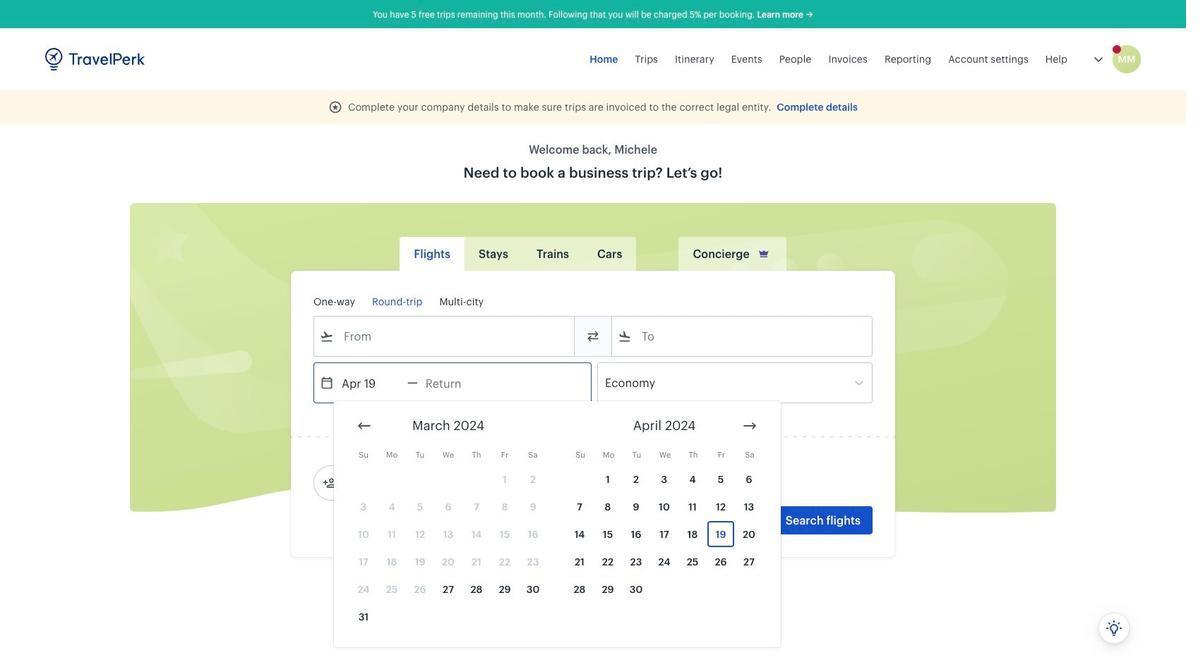 Task type: describe. For each thing, give the bounding box(es) containing it.
Add first traveler search field
[[337, 472, 484, 495]]

From search field
[[334, 325, 556, 348]]

move forward to switch to the next month. image
[[741, 418, 758, 435]]

Depart text field
[[334, 364, 407, 403]]

To search field
[[632, 325, 854, 348]]

calendar application
[[334, 402, 1186, 648]]



Task type: locate. For each thing, give the bounding box(es) containing it.
Return text field
[[418, 364, 491, 403]]

move backward to switch to the previous month. image
[[356, 418, 373, 435]]



